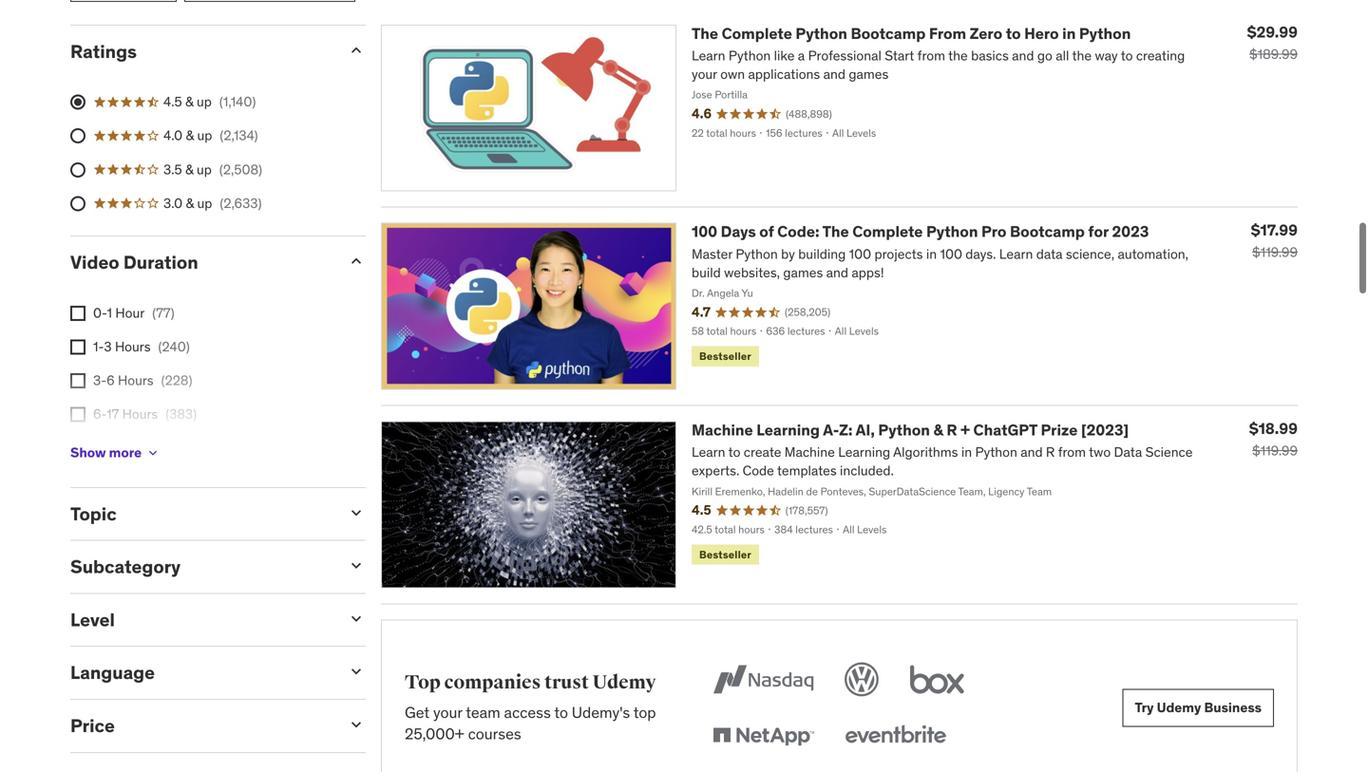 Task type: describe. For each thing, give the bounding box(es) containing it.
0-
[[93, 302, 107, 319]]

show more
[[70, 441, 142, 459]]

hour
[[115, 302, 145, 319]]

netapp image
[[709, 713, 818, 755]]

1-3 hours (240)
[[93, 335, 190, 353]]

trust
[[545, 669, 589, 692]]

(77)
[[152, 302, 175, 319]]

3.0
[[163, 192, 183, 209]]

zero
[[970, 21, 1003, 40]]

(1,140)
[[219, 90, 256, 108]]

nasdaq image
[[709, 656, 818, 698]]

for
[[1089, 219, 1109, 239]]

0-1 hour (77)
[[93, 302, 175, 319]]

volkswagen image
[[841, 656, 883, 698]]

get
[[405, 701, 430, 720]]

hours for 6-17 hours
[[122, 403, 158, 420]]

ratings button
[[70, 37, 332, 60]]

& for 4.5
[[185, 90, 194, 108]]

subcategory
[[70, 553, 181, 576]]

1
[[107, 302, 112, 319]]

(2,134)
[[220, 124, 258, 141]]

(2,508)
[[219, 158, 262, 175]]

$29.99
[[1248, 19, 1298, 39]]

machine learning a-z: ai, python & r + chatgpt prize [2023] link
[[692, 418, 1130, 437]]

1 horizontal spatial the
[[823, 219, 849, 239]]

$17.99
[[1252, 218, 1298, 237]]

(240)
[[158, 335, 190, 353]]

4.5 & up (1,140)
[[163, 90, 256, 108]]

udemy's
[[572, 701, 630, 720]]

top
[[634, 701, 656, 720]]

language
[[70, 659, 155, 682]]

language button
[[70, 659, 332, 682]]

courses
[[468, 722, 522, 742]]

show more button
[[70, 431, 161, 469]]

3-
[[93, 369, 107, 386]]

hours right 17+
[[117, 437, 153, 454]]

0 horizontal spatial complete
[[722, 21, 793, 40]]

price button
[[70, 712, 332, 735]]

small image for price
[[347, 713, 366, 732]]

from
[[930, 21, 967, 40]]

$119.99 for $17.99
[[1253, 241, 1298, 258]]

try udemy business
[[1135, 697, 1262, 714]]

the complete python bootcamp from zero to hero in python link
[[692, 21, 1132, 40]]

3.0 & up (2,633)
[[163, 192, 262, 209]]

try
[[1135, 697, 1154, 714]]

business
[[1205, 697, 1262, 714]]

2023
[[1113, 219, 1150, 239]]

1 vertical spatial bootcamp
[[1010, 219, 1085, 239]]

(2,633)
[[220, 192, 262, 209]]

6-17 hours (383)
[[93, 403, 197, 420]]

duration
[[123, 248, 198, 271]]

& for 3.5
[[185, 158, 194, 175]]

up for 3.5 & up
[[197, 158, 212, 175]]

small image
[[347, 554, 366, 573]]

subcategory button
[[70, 553, 332, 576]]

0 horizontal spatial xsmall image
[[70, 337, 86, 352]]

100 days of code: the complete python pro bootcamp for 2023 link
[[692, 219, 1150, 239]]

3-6 hours (228)
[[93, 369, 192, 386]]

price
[[70, 712, 115, 735]]

17+
[[93, 437, 114, 454]]

r
[[947, 418, 958, 437]]

try udemy business link
[[1123, 687, 1275, 725]]

100 days of code: the complete python pro bootcamp for 2023
[[692, 219, 1150, 239]]

3.5 & up (2,508)
[[163, 158, 262, 175]]

& for 3.0
[[186, 192, 194, 209]]

small image for level
[[347, 607, 366, 626]]

hero
[[1025, 21, 1059, 40]]

eventbrite image
[[841, 713, 950, 755]]

ai,
[[856, 418, 875, 437]]

video duration
[[70, 248, 198, 271]]

1 horizontal spatial udemy
[[1157, 697, 1202, 714]]

$119.99 for $18.99
[[1253, 440, 1298, 457]]

hours for 1-3 hours
[[115, 335, 151, 353]]

days
[[721, 219, 756, 239]]



Task type: vqa. For each thing, say whether or not it's contained in the screenshot.
17
yes



Task type: locate. For each thing, give the bounding box(es) containing it.
small image for ratings
[[347, 38, 366, 57]]

1 horizontal spatial complete
[[853, 219, 923, 239]]

25,000+
[[405, 722, 465, 742]]

1 vertical spatial the
[[823, 219, 849, 239]]

1 vertical spatial $119.99
[[1253, 440, 1298, 457]]

1 horizontal spatial to
[[1006, 21, 1021, 40]]

udemy right try
[[1157, 697, 1202, 714]]

bootcamp
[[851, 21, 926, 40], [1010, 219, 1085, 239]]

machine learning a-z: ai, python & r + chatgpt prize [2023]
[[692, 418, 1130, 437]]

level
[[70, 606, 115, 629]]

to inside top companies trust udemy get your team access to udemy's top 25,000+ courses
[[555, 701, 568, 720]]

hours right 17
[[122, 403, 158, 420]]

pro
[[982, 219, 1007, 239]]

to
[[1006, 21, 1021, 40], [555, 701, 568, 720]]

1 vertical spatial xsmall image
[[70, 371, 86, 386]]

1 vertical spatial complete
[[853, 219, 923, 239]]

0 vertical spatial complete
[[722, 21, 793, 40]]

small image for topic
[[347, 501, 366, 520]]

hours right '6'
[[118, 369, 154, 386]]

& right 4.0
[[186, 124, 194, 141]]

$17.99 $119.99
[[1252, 218, 1298, 258]]

to right zero
[[1006, 21, 1021, 40]]

(383)
[[166, 403, 197, 420]]

6 small image from the top
[[347, 713, 366, 732]]

small image for video duration
[[347, 249, 366, 268]]

xsmall image
[[70, 337, 86, 352], [146, 443, 161, 458]]

small image for language
[[347, 660, 366, 679]]

z:
[[839, 418, 853, 437]]

1 small image from the top
[[347, 38, 366, 57]]

of
[[760, 219, 774, 239]]

up for 3.0 & up
[[197, 192, 212, 209]]

udemy up top
[[593, 669, 656, 692]]

xsmall image for 3-
[[70, 371, 86, 386]]

bootcamp left from at top
[[851, 21, 926, 40]]

machine
[[692, 418, 753, 437]]

1 vertical spatial to
[[555, 701, 568, 720]]

xsmall image left 1-
[[70, 337, 86, 352]]

$119.99 down $17.99
[[1253, 241, 1298, 258]]

$18.99 $119.99
[[1250, 416, 1298, 457]]

top
[[405, 669, 441, 692]]

xsmall image left 0- at top
[[70, 303, 86, 318]]

hours for 3-6 hours
[[118, 369, 154, 386]]

$18.99
[[1250, 416, 1298, 436]]

box image
[[906, 656, 969, 698]]

$119.99 inside $18.99 $119.99
[[1253, 440, 1298, 457]]

1 vertical spatial xsmall image
[[146, 443, 161, 458]]

xsmall image
[[70, 303, 86, 318], [70, 371, 86, 386], [70, 405, 86, 420]]

topic
[[70, 500, 117, 523]]

complete
[[722, 21, 793, 40], [853, 219, 923, 239]]

3 xsmall image from the top
[[70, 405, 86, 420]]

hours
[[115, 335, 151, 353], [118, 369, 154, 386], [122, 403, 158, 420], [117, 437, 153, 454]]

0 vertical spatial xsmall image
[[70, 337, 86, 352]]

the
[[692, 21, 719, 40], [823, 219, 849, 239]]

4.5
[[163, 90, 182, 108]]

bootcamp left for at the right top of the page
[[1010, 219, 1085, 239]]

your
[[433, 701, 463, 720]]

4 up from the top
[[197, 192, 212, 209]]

(228)
[[161, 369, 192, 386]]

learning
[[757, 418, 820, 437]]

level button
[[70, 606, 332, 629]]

1 horizontal spatial xsmall image
[[146, 443, 161, 458]]

0 vertical spatial $119.99
[[1253, 241, 1298, 258]]

[2023]
[[1082, 418, 1130, 437]]

$119.99 down $18.99
[[1253, 440, 1298, 457]]

1 horizontal spatial bootcamp
[[1010, 219, 1085, 239]]

100
[[692, 219, 718, 239]]

up for 4.0 & up
[[197, 124, 212, 141]]

ratings
[[70, 37, 137, 60]]

4 small image from the top
[[347, 607, 366, 626]]

xsmall image for 6-
[[70, 405, 86, 420]]

top companies trust udemy get your team access to udemy's top 25,000+ courses
[[405, 669, 656, 742]]

up right 4.0
[[197, 124, 212, 141]]

0 vertical spatial xsmall image
[[70, 303, 86, 318]]

& right 3.5
[[185, 158, 194, 175]]

17
[[107, 403, 119, 420]]

0 vertical spatial udemy
[[593, 669, 656, 692]]

2 xsmall image from the top
[[70, 371, 86, 386]]

2 $119.99 from the top
[[1253, 440, 1298, 457]]

3 up from the top
[[197, 158, 212, 175]]

topic button
[[70, 500, 332, 523]]

1 xsmall image from the top
[[70, 303, 86, 318]]

& right 4.5
[[185, 90, 194, 108]]

4.0 & up (2,134)
[[163, 124, 258, 141]]

hours right 3
[[115, 335, 151, 353]]

2 small image from the top
[[347, 249, 366, 268]]

2 vertical spatial xsmall image
[[70, 405, 86, 420]]

&
[[185, 90, 194, 108], [186, 124, 194, 141], [185, 158, 194, 175], [186, 192, 194, 209], [934, 418, 944, 437]]

xsmall image for 0-
[[70, 303, 86, 318]]

+
[[961, 418, 971, 437]]

show
[[70, 441, 106, 459]]

$119.99
[[1253, 241, 1298, 258], [1253, 440, 1298, 457]]

3.5
[[163, 158, 182, 175]]

& for 4.0
[[186, 124, 194, 141]]

xsmall image left 3-
[[70, 371, 86, 386]]

0 horizontal spatial udemy
[[593, 669, 656, 692]]

$189.99
[[1250, 43, 1298, 60]]

to down the trust in the left of the page
[[555, 701, 568, 720]]

in
[[1063, 21, 1076, 40]]

udemy
[[593, 669, 656, 692], [1157, 697, 1202, 714]]

6
[[107, 369, 115, 386]]

the complete python bootcamp from zero to hero in python
[[692, 21, 1132, 40]]

1-
[[93, 335, 104, 353]]

code:
[[778, 219, 820, 239]]

small image
[[347, 38, 366, 57], [347, 249, 366, 268], [347, 501, 366, 520], [347, 607, 366, 626], [347, 660, 366, 679], [347, 713, 366, 732]]

4.0
[[163, 124, 183, 141]]

up right 4.5
[[197, 90, 212, 108]]

more
[[109, 441, 142, 459]]

& right 3.0
[[186, 192, 194, 209]]

3
[[104, 335, 112, 353]]

6-
[[93, 403, 107, 420]]

xsmall image inside show more button
[[146, 443, 161, 458]]

a-
[[823, 418, 839, 437]]

0 horizontal spatial to
[[555, 701, 568, 720]]

2 up from the top
[[197, 124, 212, 141]]

video
[[70, 248, 119, 271]]

& left r
[[934, 418, 944, 437]]

1 vertical spatial udemy
[[1157, 697, 1202, 714]]

0 vertical spatial to
[[1006, 21, 1021, 40]]

0 horizontal spatial the
[[692, 21, 719, 40]]

video duration button
[[70, 248, 332, 271]]

python
[[796, 21, 848, 40], [1080, 21, 1132, 40], [927, 219, 979, 239], [879, 418, 931, 437]]

xsmall image right more
[[146, 443, 161, 458]]

xsmall image left 6-
[[70, 405, 86, 420]]

$119.99 inside $17.99 $119.99
[[1253, 241, 1298, 258]]

$29.99 $189.99
[[1248, 19, 1298, 60]]

5 small image from the top
[[347, 660, 366, 679]]

chatgpt
[[974, 418, 1038, 437]]

0 vertical spatial bootcamp
[[851, 21, 926, 40]]

0 vertical spatial the
[[692, 21, 719, 40]]

companies
[[444, 669, 541, 692]]

up right 3.5
[[197, 158, 212, 175]]

up right 3.0
[[197, 192, 212, 209]]

prize
[[1041, 418, 1078, 437]]

access
[[504, 701, 551, 720]]

1 up from the top
[[197, 90, 212, 108]]

1 $119.99 from the top
[[1253, 241, 1298, 258]]

up for 4.5 & up
[[197, 90, 212, 108]]

17+ hours
[[93, 437, 153, 454]]

team
[[466, 701, 501, 720]]

3 small image from the top
[[347, 501, 366, 520]]

0 horizontal spatial bootcamp
[[851, 21, 926, 40]]

udemy inside top companies trust udemy get your team access to udemy's top 25,000+ courses
[[593, 669, 656, 692]]

up
[[197, 90, 212, 108], [197, 124, 212, 141], [197, 158, 212, 175], [197, 192, 212, 209]]



